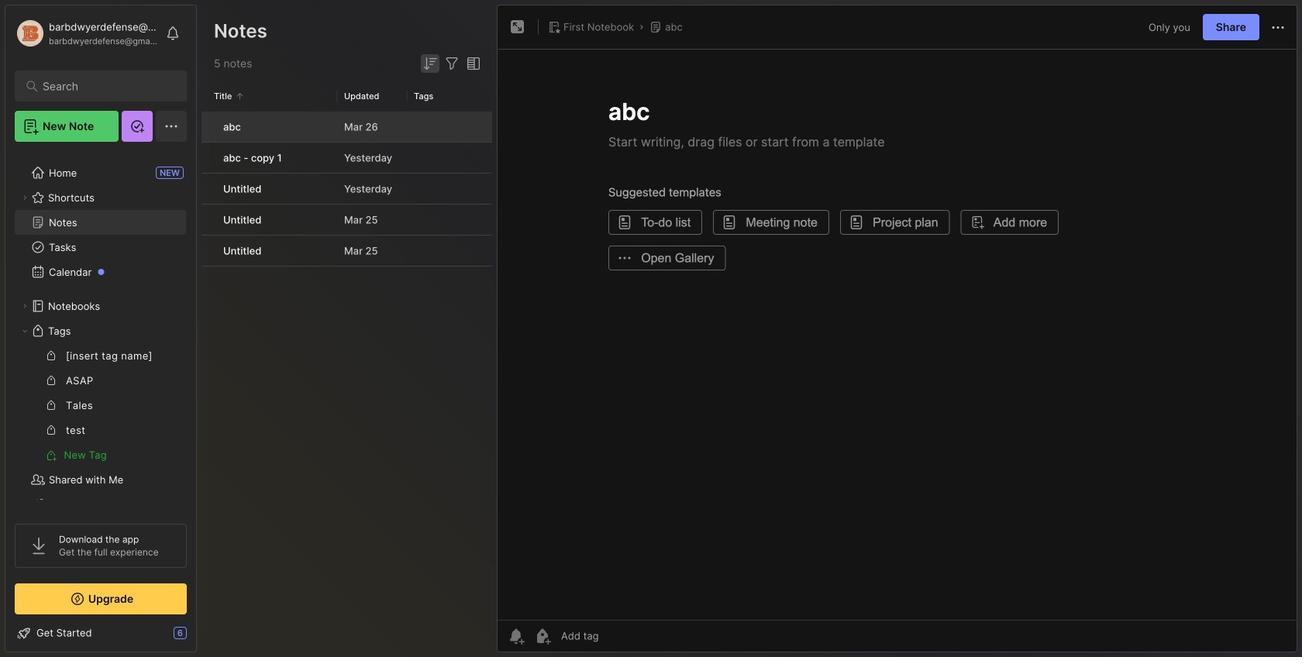 Task type: locate. For each thing, give the bounding box(es) containing it.
None search field
[[43, 77, 166, 95]]

expand note image
[[509, 18, 527, 36]]

Add filters field
[[443, 54, 461, 73]]

3 cell from the top
[[202, 174, 214, 204]]

tree inside main element
[[5, 151, 196, 551]]

5 cell from the top
[[202, 236, 214, 266]]

View options field
[[461, 54, 483, 73]]

Search text field
[[43, 79, 166, 94]]

4 cell from the top
[[202, 205, 214, 235]]

Note Editor text field
[[498, 49, 1298, 620]]

cell
[[202, 112, 214, 142], [202, 143, 214, 173], [202, 174, 214, 204], [202, 205, 214, 235], [202, 236, 214, 266]]

add filters image
[[443, 54, 461, 73]]

More actions field
[[1270, 17, 1288, 37]]

Add tag field
[[560, 630, 676, 643]]

none search field inside main element
[[43, 77, 166, 95]]

expand notebooks image
[[20, 302, 29, 311]]

Help and Learning task checklist field
[[5, 621, 196, 646]]

note window element
[[497, 5, 1298, 657]]

group inside main element
[[15, 344, 186, 468]]

2 cell from the top
[[202, 143, 214, 173]]

group
[[15, 344, 186, 468]]

row group
[[202, 112, 492, 268]]

tree
[[5, 151, 196, 551]]

main element
[[0, 0, 202, 658]]



Task type: describe. For each thing, give the bounding box(es) containing it.
click to collapse image
[[196, 629, 207, 648]]

more actions image
[[1270, 18, 1288, 37]]

1 cell from the top
[[202, 112, 214, 142]]

add tag image
[[534, 627, 552, 646]]

expand tags image
[[20, 327, 29, 336]]

Sort options field
[[421, 54, 440, 73]]

Account field
[[15, 18, 158, 49]]

add a reminder image
[[507, 627, 526, 646]]



Task type: vqa. For each thing, say whether or not it's contained in the screenshot.
add tag field
yes



